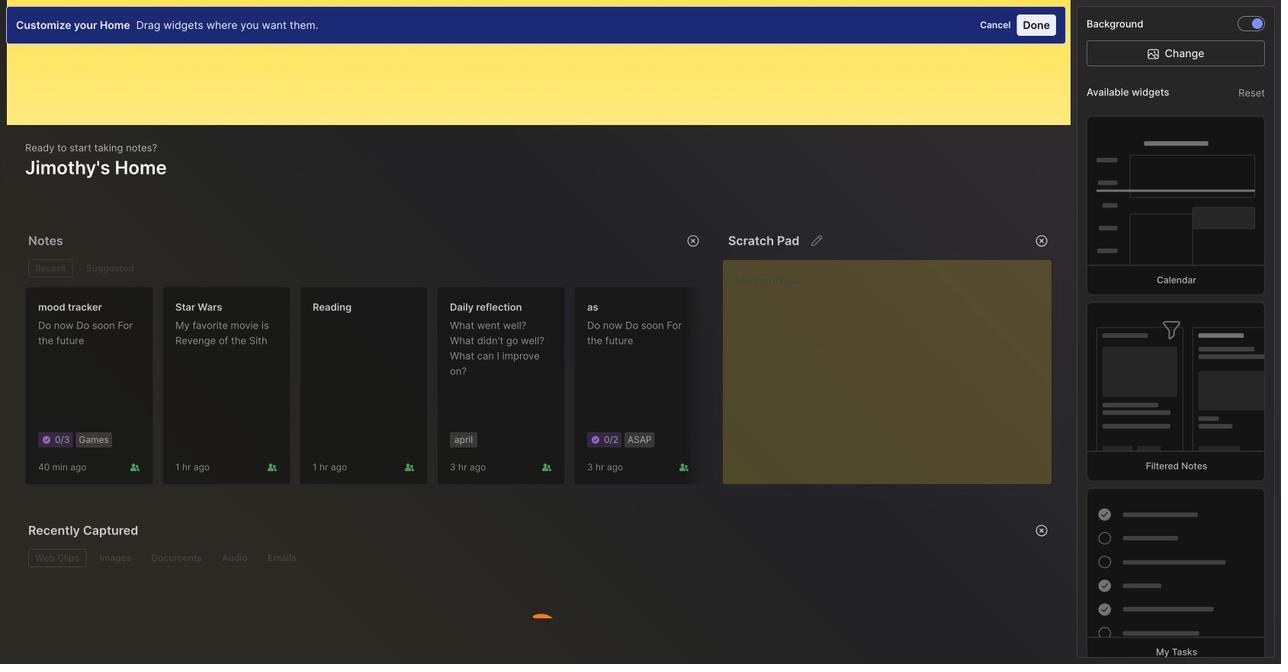 Task type: locate. For each thing, give the bounding box(es) containing it.
background image
[[1253, 18, 1264, 29]]

edit widget title image
[[810, 233, 825, 249]]



Task type: vqa. For each thing, say whether or not it's contained in the screenshot.
Edit widget title image
yes



